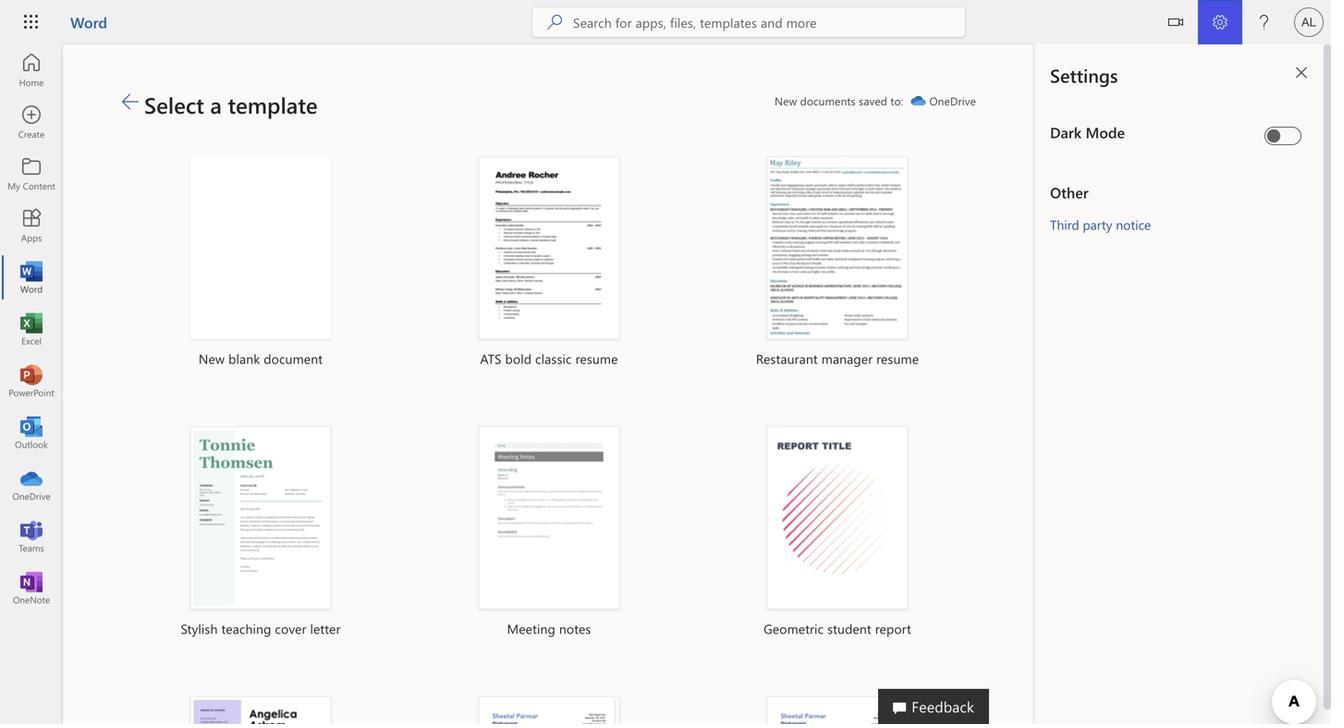 Task type: locate. For each thing, give the bounding box(es) containing it.
meeting
[[507, 620, 556, 637]]

third
[[1051, 216, 1080, 233]]

1 horizontal spatial new
[[775, 93, 798, 108]]

select
[[144, 90, 204, 119]]

navigation
[[0, 44, 63, 614]]

restaurant
[[756, 350, 818, 367]]

new left documents at the top right
[[775, 93, 798, 108]]

al button
[[1288, 0, 1332, 44]]

ats
[[480, 350, 502, 367]]

home image
[[22, 61, 41, 80]]

notes
[[559, 620, 591, 637]]

1 settings region from the left
[[980, 44, 1332, 724]]

third party notice
[[1051, 216, 1152, 233]]

mode
[[1086, 122, 1126, 142]]

new
[[775, 93, 798, 108], [199, 350, 225, 367]]

bold
[[506, 350, 532, 367]]

report
[[876, 620, 912, 637]]

2 resume from the left
[[877, 350, 920, 367]]

feedback button
[[879, 689, 990, 724]]

0 vertical spatial new
[[775, 93, 798, 108]]

stylish teaching cover letter
[[181, 620, 341, 637]]

resume right manager in the right of the page
[[877, 350, 920, 367]]

third party notice link
[[1051, 216, 1152, 233]]

0 horizontal spatial resume
[[576, 350, 618, 367]]

new blank document
[[199, 350, 323, 367]]

new documents saved to:
[[775, 93, 904, 108]]

documents
[[801, 93, 856, 108]]

geometric student report image
[[767, 426, 909, 610]]

create image
[[22, 113, 41, 131]]

resume cover letter when referred image
[[767, 697, 909, 724]]

resume
[[576, 350, 618, 367], [877, 350, 920, 367]]

powerpoint image
[[22, 372, 41, 390]]

resume right classic
[[576, 350, 618, 367]]

restaurant manager resume image
[[767, 156, 909, 339]]

new for new documents saved to:
[[775, 93, 798, 108]]

resume for internal company transfer image
[[478, 697, 620, 724]]

teams image
[[22, 527, 41, 546]]

new inside the templates element
[[199, 350, 225, 367]]

party
[[1084, 216, 1113, 233]]

templates element
[[122, 134, 988, 724]]

a
[[210, 90, 222, 119]]

Search box. Suggestions appear as you type. search field
[[573, 7, 966, 37]]

word
[[70, 12, 107, 32]]

geometric student report link
[[699, 404, 977, 663]]

manager
[[822, 350, 873, 367]]

1 vertical spatial new
[[199, 350, 225, 367]]

dark mode
[[1051, 122, 1126, 142]]

1 horizontal spatial resume
[[877, 350, 920, 367]]

word image
[[22, 268, 41, 287]]

1 resume from the left
[[576, 350, 618, 367]]

new left blank
[[199, 350, 225, 367]]

apps image
[[22, 216, 41, 235]]

blank
[[229, 350, 260, 367]]

None search field
[[533, 7, 966, 37]]

ats bold classic resume image
[[478, 156, 620, 339]]

excel image
[[22, 320, 41, 339]]

meeting notes
[[507, 620, 591, 637]]

template
[[228, 90, 318, 119]]

teaching
[[222, 620, 271, 637]]

0 horizontal spatial new
[[199, 350, 225, 367]]

student
[[828, 620, 872, 637]]

settings region
[[980, 44, 1332, 724], [1036, 44, 1332, 724]]

ats bold classic resume link
[[411, 134, 688, 393]]

saved
[[859, 93, 888, 108]]



Task type: describe. For each thing, give the bounding box(es) containing it.
settings
[[1051, 63, 1119, 87]]

ats bold classic resume
[[480, 350, 618, 367]]

onenote image
[[22, 579, 41, 598]]

restaurant manager resume link
[[699, 134, 977, 393]]

al
[[1303, 15, 1317, 29]]

other element
[[1051, 182, 1310, 203]]

feedback
[[912, 697, 975, 716]]

meeting notes image
[[479, 426, 620, 610]]

onedrive
[[930, 93, 977, 108]]

stylish
[[181, 620, 218, 637]]

notice
[[1117, 216, 1152, 233]]

modern ui/ux designer cover letter image
[[190, 697, 332, 724]]

resume inside restaurant manager resume link
[[877, 350, 920, 367]]

to:
[[891, 93, 904, 108]]

dark mode element
[[1051, 122, 1258, 142]]

outlook image
[[22, 424, 41, 442]]

 button
[[1154, 0, 1199, 48]]

stylish teaching cover letter link
[[122, 404, 400, 663]]

resume inside ats bold classic resume link
[[576, 350, 618, 367]]

other
[[1051, 182, 1089, 202]]

select a template
[[144, 90, 318, 119]]

letter
[[310, 620, 341, 637]]

document
[[264, 350, 323, 367]]

onedrive image
[[22, 475, 41, 494]]

new for new blank document
[[199, 350, 225, 367]]

word banner
[[0, 0, 1332, 48]]

my content image
[[22, 165, 41, 183]]

classic
[[536, 350, 572, 367]]

restaurant manager resume
[[756, 350, 920, 367]]

cover
[[275, 620, 307, 637]]

dark
[[1051, 122, 1082, 142]]

meeting notes link
[[411, 404, 688, 663]]


[[1169, 15, 1184, 30]]

geometric
[[764, 620, 824, 637]]

new blank document link
[[122, 134, 400, 393]]

stylish teaching cover letter image
[[190, 426, 332, 610]]

2 settings region from the left
[[1036, 44, 1332, 724]]

geometric student report
[[764, 620, 912, 637]]



Task type: vqa. For each thing, say whether or not it's contained in the screenshot.
3rd tab from right
no



